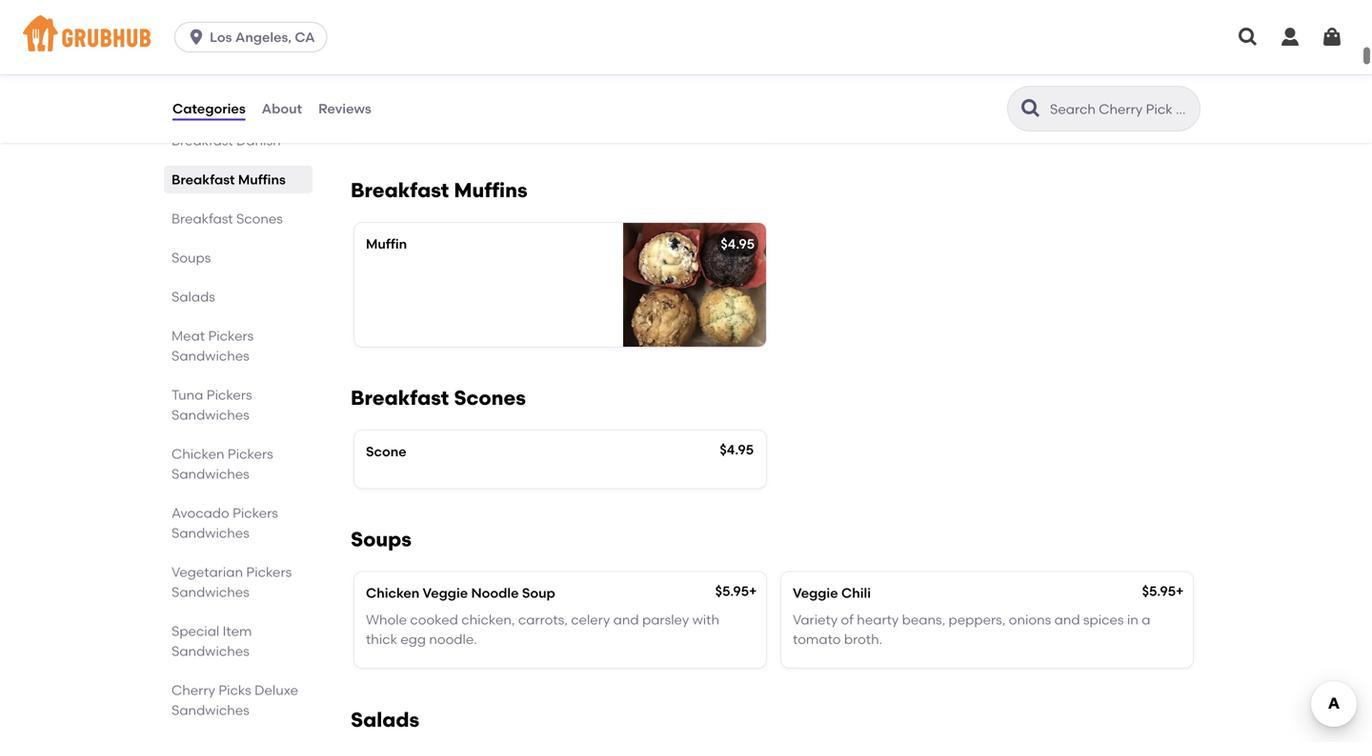 Task type: vqa. For each thing, say whether or not it's contained in the screenshot.
"choice"
no



Task type: describe. For each thing, give the bounding box(es) containing it.
of
[[841, 612, 854, 628]]

egg
[[401, 631, 426, 648]]

noodle
[[471, 585, 519, 601]]

whole cooked chicken, carrots, celery and parsley with thick egg noodle.
[[366, 612, 720, 648]]

chicken,
[[461, 612, 515, 628]]

0 horizontal spatial breakfast muffins
[[172, 172, 286, 188]]

+ for whole cooked chicken, carrots, celery and parsley with thick egg noodle.
[[749, 583, 757, 599]]

chicken veggie noodle soup
[[366, 585, 555, 601]]

special item sandwiches
[[172, 623, 252, 660]]

1 vertical spatial scones
[[454, 386, 526, 410]]

avocado
[[172, 505, 229, 521]]

ca
[[295, 29, 315, 45]]

muffin
[[366, 236, 407, 252]]

chicken pickers sandwiches
[[172, 446, 273, 482]]

categories
[[173, 100, 246, 117]]

scone
[[366, 444, 407, 460]]

deluxe
[[255, 682, 298, 699]]

pickers for tuna pickers sandwiches
[[207, 387, 252, 403]]

danish inside button
[[366, 95, 411, 111]]

peppers,
[[949, 612, 1006, 628]]

sandwiches for vegetarian
[[172, 584, 250, 600]]

tuna
[[172, 387, 203, 403]]

onions
[[1009, 612, 1051, 628]]

cherry
[[172, 682, 215, 699]]

spices
[[1084, 612, 1124, 628]]

sandwiches for chicken
[[172, 466, 250, 482]]

$5.95 for whole cooked chicken, carrots, celery and parsley with thick egg noodle.
[[715, 583, 749, 599]]

1 horizontal spatial soups
[[351, 527, 412, 552]]

sandwiches for tuna
[[172, 407, 250, 423]]

1 horizontal spatial muffins
[[454, 178, 528, 203]]

los
[[210, 29, 232, 45]]

and inside variety of hearty beans, peppers, onions and spices in a tomato broth.
[[1055, 612, 1080, 628]]

2 horizontal spatial svg image
[[1321, 26, 1344, 49]]

with
[[692, 612, 720, 628]]

about button
[[261, 74, 303, 143]]

$5.95 for variety of hearty beans, peppers, onions and spices in a tomato broth.
[[1142, 583, 1176, 599]]

danish button
[[355, 82, 766, 139]]

los angeles, ca
[[210, 29, 315, 45]]

meat pickers sandwiches
[[172, 328, 254, 364]]

variety of hearty beans, peppers, onions and spices in a tomato broth.
[[793, 612, 1151, 648]]

reviews
[[318, 100, 371, 117]]

svg image inside los angeles, ca "button"
[[187, 28, 206, 47]]

0 horizontal spatial muffins
[[238, 172, 286, 188]]

pickers for vegetarian pickers sandwiches
[[246, 564, 292, 580]]

variety
[[793, 612, 838, 628]]

soup
[[522, 585, 555, 601]]

$5.95 + for whole cooked chicken, carrots, celery and parsley with thick egg noodle.
[[715, 583, 757, 599]]

0 horizontal spatial soups
[[172, 250, 211, 266]]

avocado pickers sandwiches
[[172, 505, 278, 541]]

muffin image
[[623, 223, 766, 347]]

pickers for chicken pickers sandwiches
[[228, 446, 273, 462]]

Search Cherry Pick Cafe search field
[[1048, 100, 1194, 118]]

chicken for chicken pickers sandwiches
[[172, 446, 225, 462]]

1 horizontal spatial breakfast scones
[[351, 386, 526, 410]]

veggie chili
[[793, 585, 871, 601]]

meat
[[172, 328, 205, 344]]

cherry picks deluxe sandwiches
[[172, 682, 298, 719]]

$5.95 + for variety of hearty beans, peppers, onions and spices in a tomato broth.
[[1142, 583, 1184, 599]]

search icon image
[[1020, 97, 1043, 120]]

sandwiches inside cherry picks deluxe sandwiches
[[172, 702, 250, 719]]



Task type: locate. For each thing, give the bounding box(es) containing it.
2 veggie from the left
[[793, 585, 838, 601]]

1 vertical spatial $4.95
[[720, 442, 754, 458]]

breakfast scones down breakfast danish
[[172, 211, 283, 227]]

tomato
[[793, 631, 841, 648]]

1 horizontal spatial salads
[[351, 708, 419, 733]]

1 sandwiches from the top
[[172, 348, 250, 364]]

0 horizontal spatial veggie
[[423, 585, 468, 601]]

soups
[[172, 250, 211, 266], [351, 527, 412, 552]]

angeles,
[[235, 29, 292, 45]]

picks
[[219, 682, 251, 699]]

pickers right avocado at left bottom
[[233, 505, 278, 521]]

vegetarian
[[172, 564, 243, 580]]

svg image
[[1279, 26, 1302, 49], [1321, 26, 1344, 49], [187, 28, 206, 47]]

0 horizontal spatial $5.95 +
[[715, 583, 757, 599]]

0 horizontal spatial breakfast scones
[[172, 211, 283, 227]]

hearty
[[857, 612, 899, 628]]

pickers right the "tuna"
[[207, 387, 252, 403]]

sandwiches down the "tuna"
[[172, 407, 250, 423]]

los angeles, ca button
[[175, 22, 335, 52]]

pickers inside avocado pickers sandwiches
[[233, 505, 278, 521]]

salads down thick
[[351, 708, 419, 733]]

1 horizontal spatial and
[[1055, 612, 1080, 628]]

1 and from the left
[[613, 612, 639, 628]]

sandwiches down avocado at left bottom
[[172, 525, 250, 541]]

1 horizontal spatial breakfast muffins
[[351, 178, 528, 203]]

+ for variety of hearty beans, peppers, onions and spices in a tomato broth.
[[1176, 583, 1184, 599]]

chili
[[842, 585, 871, 601]]

1 + from the left
[[749, 583, 757, 599]]

breakfast muffins down breakfast danish
[[172, 172, 286, 188]]

4 sandwiches from the top
[[172, 525, 250, 541]]

soups up whole
[[351, 527, 412, 552]]

in
[[1127, 612, 1139, 628]]

$5.95 +
[[715, 583, 757, 599], [1142, 583, 1184, 599]]

0 horizontal spatial $5.95
[[715, 583, 749, 599]]

3 sandwiches from the top
[[172, 466, 250, 482]]

veggie
[[423, 585, 468, 601], [793, 585, 838, 601]]

breakfast scones
[[172, 211, 283, 227], [351, 386, 526, 410]]

salads
[[172, 289, 215, 305], [351, 708, 419, 733]]

and left the 'spices'
[[1055, 612, 1080, 628]]

sandwiches for special
[[172, 643, 250, 660]]

pickers inside meat pickers sandwiches
[[208, 328, 254, 344]]

1 horizontal spatial chicken
[[366, 585, 420, 601]]

0 horizontal spatial svg image
[[187, 28, 206, 47]]

muffins
[[238, 172, 286, 188], [454, 178, 528, 203]]

1 horizontal spatial $5.95
[[1142, 583, 1176, 599]]

broth.
[[844, 631, 883, 648]]

veggie up variety
[[793, 585, 838, 601]]

chicken inside chicken pickers sandwiches
[[172, 446, 225, 462]]

breakfast muffins up muffin
[[351, 178, 528, 203]]

sandwiches inside meat pickers sandwiches
[[172, 348, 250, 364]]

soups up meat
[[172, 250, 211, 266]]

noodle.
[[429, 631, 477, 648]]

breakfast scones up scone
[[351, 386, 526, 410]]

sandwiches up avocado at left bottom
[[172, 466, 250, 482]]

scones
[[236, 211, 283, 227], [454, 386, 526, 410]]

$5.95 + up a
[[1142, 583, 1184, 599]]

1 $5.95 + from the left
[[715, 583, 757, 599]]

pickers right vegetarian
[[246, 564, 292, 580]]

sandwiches for avocado
[[172, 525, 250, 541]]

1 horizontal spatial +
[[1176, 583, 1184, 599]]

vegetarian pickers sandwiches
[[172, 564, 292, 600]]

pickers inside chicken pickers sandwiches
[[228, 446, 273, 462]]

1 horizontal spatial veggie
[[793, 585, 838, 601]]

1 horizontal spatial danish
[[366, 95, 411, 111]]

1 veggie from the left
[[423, 585, 468, 601]]

and
[[613, 612, 639, 628], [1055, 612, 1080, 628]]

carrots,
[[518, 612, 568, 628]]

sandwiches inside special item sandwiches
[[172, 643, 250, 660]]

2 $5.95 from the left
[[1142, 583, 1176, 599]]

1 horizontal spatial scones
[[454, 386, 526, 410]]

6 sandwiches from the top
[[172, 643, 250, 660]]

main navigation navigation
[[0, 0, 1372, 74]]

pickers inside the vegetarian pickers sandwiches
[[246, 564, 292, 580]]

sandwiches inside the vegetarian pickers sandwiches
[[172, 584, 250, 600]]

cooked
[[410, 612, 458, 628]]

breakfast
[[172, 132, 233, 149], [172, 172, 235, 188], [351, 178, 449, 203], [172, 211, 233, 227], [351, 386, 449, 410]]

+
[[749, 583, 757, 599], [1176, 583, 1184, 599]]

0 vertical spatial salads
[[172, 289, 215, 305]]

beans,
[[902, 612, 946, 628]]

2 $5.95 + from the left
[[1142, 583, 1184, 599]]

chicken
[[172, 446, 225, 462], [366, 585, 420, 601]]

chicken down tuna pickers sandwiches
[[172, 446, 225, 462]]

reviews button
[[317, 74, 372, 143]]

1 vertical spatial danish
[[236, 132, 281, 149]]

categories button
[[172, 74, 247, 143]]

thick
[[366, 631, 397, 648]]

parsley
[[642, 612, 689, 628]]

chicken up whole
[[366, 585, 420, 601]]

1 horizontal spatial svg image
[[1279, 26, 1302, 49]]

0 vertical spatial danish
[[366, 95, 411, 111]]

2 and from the left
[[1055, 612, 1080, 628]]

sandwiches inside avocado pickers sandwiches
[[172, 525, 250, 541]]

0 horizontal spatial scones
[[236, 211, 283, 227]]

salads up meat
[[172, 289, 215, 305]]

1 vertical spatial salads
[[351, 708, 419, 733]]

0 horizontal spatial and
[[613, 612, 639, 628]]

1 vertical spatial soups
[[351, 527, 412, 552]]

1 $5.95 from the left
[[715, 583, 749, 599]]

veggie up cooked
[[423, 585, 468, 601]]

0 vertical spatial $4.95
[[721, 236, 755, 252]]

0 vertical spatial breakfast scones
[[172, 211, 283, 227]]

svg image
[[1237, 26, 1260, 49]]

tuna pickers sandwiches
[[172, 387, 252, 423]]

and right celery
[[613, 612, 639, 628]]

sandwiches down cherry
[[172, 702, 250, 719]]

1 vertical spatial breakfast scones
[[351, 386, 526, 410]]

pickers
[[208, 328, 254, 344], [207, 387, 252, 403], [228, 446, 273, 462], [233, 505, 278, 521], [246, 564, 292, 580]]

$5.95
[[715, 583, 749, 599], [1142, 583, 1176, 599]]

sandwiches down vegetarian
[[172, 584, 250, 600]]

0 vertical spatial soups
[[172, 250, 211, 266]]

breakfast danish
[[172, 132, 281, 149]]

a
[[1142, 612, 1151, 628]]

item
[[223, 623, 252, 640]]

danish
[[366, 95, 411, 111], [236, 132, 281, 149]]

0 horizontal spatial +
[[749, 583, 757, 599]]

sandwiches inside tuna pickers sandwiches
[[172, 407, 250, 423]]

pickers inside tuna pickers sandwiches
[[207, 387, 252, 403]]

0 horizontal spatial danish
[[236, 132, 281, 149]]

sandwiches down meat
[[172, 348, 250, 364]]

whole
[[366, 612, 407, 628]]

0 vertical spatial chicken
[[172, 446, 225, 462]]

pickers for meat pickers sandwiches
[[208, 328, 254, 344]]

$4.95
[[721, 236, 755, 252], [720, 442, 754, 458]]

1 horizontal spatial $5.95 +
[[1142, 583, 1184, 599]]

1 vertical spatial chicken
[[366, 585, 420, 601]]

0 horizontal spatial salads
[[172, 289, 215, 305]]

special
[[172, 623, 219, 640]]

sandwiches
[[172, 348, 250, 364], [172, 407, 250, 423], [172, 466, 250, 482], [172, 525, 250, 541], [172, 584, 250, 600], [172, 643, 250, 660], [172, 702, 250, 719]]

sandwiches for meat
[[172, 348, 250, 364]]

5 sandwiches from the top
[[172, 584, 250, 600]]

about
[[262, 100, 302, 117]]

sandwiches down special
[[172, 643, 250, 660]]

2 sandwiches from the top
[[172, 407, 250, 423]]

sandwiches inside chicken pickers sandwiches
[[172, 466, 250, 482]]

celery
[[571, 612, 610, 628]]

and inside whole cooked chicken, carrots, celery and parsley with thick egg noodle.
[[613, 612, 639, 628]]

pickers right meat
[[208, 328, 254, 344]]

0 horizontal spatial chicken
[[172, 446, 225, 462]]

$5.95 up a
[[1142, 583, 1176, 599]]

$5.95 + up with
[[715, 583, 757, 599]]

breakfast muffins
[[172, 172, 286, 188], [351, 178, 528, 203]]

pickers down tuna pickers sandwiches
[[228, 446, 273, 462]]

2 + from the left
[[1176, 583, 1184, 599]]

7 sandwiches from the top
[[172, 702, 250, 719]]

chicken for chicken veggie noodle soup
[[366, 585, 420, 601]]

0 vertical spatial scones
[[236, 211, 283, 227]]

$5.95 up with
[[715, 583, 749, 599]]

pickers for avocado pickers sandwiches
[[233, 505, 278, 521]]



